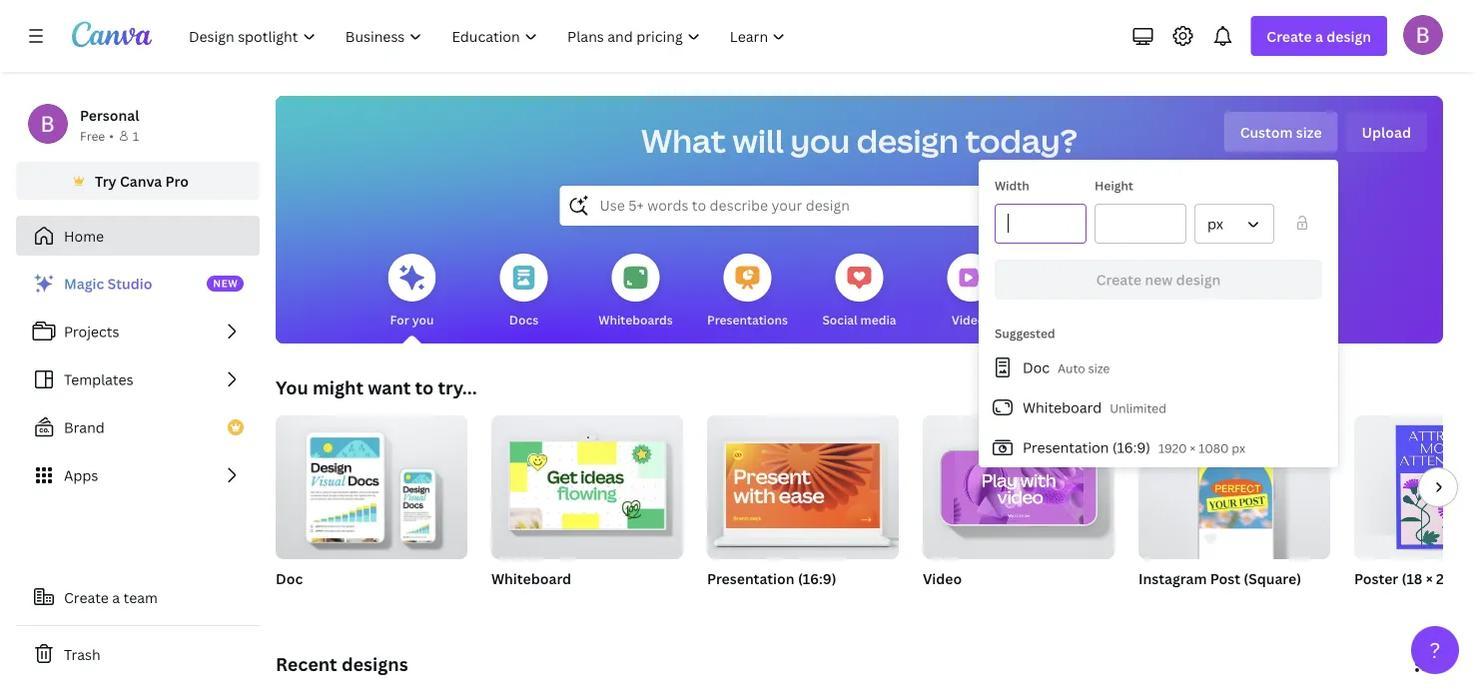 Task type: vqa. For each thing, say whether or not it's contained in the screenshot.


Task type: describe. For each thing, give the bounding box(es) containing it.
docs
[[509, 311, 538, 328]]

personal
[[80, 105, 139, 124]]

want
[[368, 375, 411, 399]]

free
[[80, 127, 105, 144]]

a for design
[[1315, 26, 1323, 45]]

doc for doc auto size
[[1023, 358, 1050, 377]]

video
[[923, 569, 962, 588]]

create for create a team
[[64, 588, 109, 607]]

try canva pro button
[[16, 162, 260, 200]]

group for poster (18 × 24 in p
[[1354, 415, 1475, 559]]

print
[[1041, 311, 1070, 328]]

Width number field
[[1008, 205, 1074, 243]]

Units: px button
[[1194, 204, 1274, 244]]

new
[[213, 277, 238, 290]]

instagram post (square) 1080 × 1080 px
[[1139, 569, 1301, 611]]

auto
[[1058, 360, 1085, 377]]

apps link
[[16, 455, 260, 495]]

presentation (16:9) 1920 × 1080 px
[[1023, 438, 1245, 457]]

you might want to try...
[[276, 375, 477, 399]]

magic studio
[[64, 274, 152, 293]]

team
[[123, 588, 158, 607]]

presentations button
[[707, 240, 788, 344]]

create a team button
[[16, 577, 260, 617]]

(square)
[[1244, 569, 1301, 588]]

templates link
[[16, 360, 260, 399]]

recent
[[276, 652, 337, 676]]

video group
[[923, 415, 1115, 613]]

1 horizontal spatial 24
[[1436, 569, 1452, 588]]

will
[[733, 119, 784, 162]]

for you button
[[388, 240, 436, 344]]

create new design button
[[995, 260, 1322, 300]]

whiteboard unlimited inside list
[[1023, 398, 1166, 417]]

doc auto size
[[1023, 358, 1110, 377]]

try...
[[438, 375, 477, 399]]

px inside button
[[1207, 214, 1223, 233]]

create new design
[[1096, 270, 1221, 289]]

home
[[64, 226, 104, 245]]

p
[[1472, 569, 1475, 588]]

list containing doc
[[979, 348, 1338, 467]]

create for create new design
[[1096, 270, 1142, 289]]

social
[[822, 311, 858, 328]]

upload button
[[1346, 112, 1427, 152]]

design for create a design
[[1327, 26, 1371, 45]]

list containing magic studio
[[16, 264, 260, 495]]

instagram
[[1139, 569, 1207, 588]]

size inside dropdown button
[[1296, 122, 1322, 141]]

1 horizontal spatial in
[[1456, 569, 1468, 588]]

whiteboard unlimited inside whiteboard group
[[491, 569, 571, 611]]

whiteboard group
[[491, 407, 683, 613]]

a for team
[[112, 588, 120, 607]]

presentation for presentation (16:9)
[[707, 569, 795, 588]]

poster
[[1354, 569, 1398, 588]]

group for presentation (16:9)
[[707, 407, 899, 559]]

templates
[[64, 370, 133, 389]]

poster (18 × 24 in p 18 × 24 in
[[1354, 569, 1475, 611]]

1 vertical spatial 24
[[1379, 595, 1393, 611]]

projects link
[[16, 312, 260, 352]]

videos
[[952, 311, 991, 328]]

•
[[109, 127, 114, 144]]

0 horizontal spatial design
[[857, 119, 959, 162]]

whiteboard inside list
[[1023, 398, 1102, 417]]

apps
[[64, 466, 98, 485]]

unlimited inside whiteboard group
[[491, 595, 548, 611]]

size inside doc auto size
[[1088, 360, 1110, 377]]

today?
[[965, 119, 1077, 162]]

instagram post (square) group
[[1139, 415, 1330, 613]]

(16:9) for presentation (16:9) 1920 × 1080 px
[[1112, 438, 1150, 457]]

1
[[133, 127, 139, 144]]

you inside button
[[412, 311, 434, 328]]

?
[[1430, 636, 1441, 664]]

? button
[[1411, 626, 1459, 674]]

group for video
[[923, 415, 1115, 559]]

create a team
[[64, 588, 158, 607]]

doc group
[[276, 407, 467, 613]]

custom size
[[1240, 122, 1322, 141]]

whiteboard inside group
[[491, 569, 571, 588]]

suggested
[[995, 325, 1055, 342]]

free •
[[80, 127, 114, 144]]

pro
[[165, 171, 189, 190]]

presentation (16:9)
[[707, 569, 837, 588]]

home link
[[16, 216, 260, 256]]

trash
[[64, 645, 100, 664]]

whiteboards button
[[598, 240, 673, 344]]

unlimited inside list
[[1110, 400, 1166, 416]]

× right (18
[[1426, 569, 1433, 588]]

what
[[641, 119, 726, 162]]

× inside presentation (16:9) 1920 × 1080 px
[[1190, 440, 1196, 456]]



Task type: locate. For each thing, give the bounding box(es) containing it.
design inside dropdown button
[[1327, 26, 1371, 45]]

custom size button
[[1224, 112, 1338, 152]]

design
[[1327, 26, 1371, 45], [857, 119, 959, 162], [1176, 270, 1221, 289]]

0 vertical spatial px
[[1207, 214, 1223, 233]]

0 horizontal spatial list
[[16, 264, 260, 495]]

1 vertical spatial px
[[1232, 440, 1245, 456]]

for
[[390, 311, 409, 328]]

18
[[1354, 595, 1368, 611]]

design up search search field
[[857, 119, 959, 162]]

0 vertical spatial doc
[[1023, 358, 1050, 377]]

create left new
[[1096, 270, 1142, 289]]

bob builder image
[[1403, 15, 1443, 55]]

presentation inside list
[[1023, 438, 1109, 457]]

0 horizontal spatial a
[[112, 588, 120, 607]]

create for create a design
[[1267, 26, 1312, 45]]

1 horizontal spatial design
[[1176, 270, 1221, 289]]

design right new
[[1176, 270, 1221, 289]]

try canva pro
[[95, 171, 189, 190]]

0 vertical spatial size
[[1296, 122, 1322, 141]]

0 vertical spatial in
[[1456, 569, 1468, 588]]

doc up recent
[[276, 569, 303, 588]]

1 vertical spatial unlimited
[[491, 595, 548, 611]]

1 horizontal spatial doc
[[1023, 358, 1050, 377]]

0 horizontal spatial (16:9)
[[798, 569, 837, 588]]

top level navigation element
[[176, 16, 802, 56]]

(18
[[1402, 569, 1422, 588]]

presentation
[[1023, 438, 1109, 457], [707, 569, 795, 588]]

0 horizontal spatial create
[[64, 588, 109, 607]]

for you
[[390, 311, 434, 328]]

design inside button
[[1176, 270, 1221, 289]]

in left the p
[[1456, 569, 1468, 588]]

× right 1920
[[1190, 440, 1196, 456]]

px down post
[[1213, 595, 1227, 611]]

0 vertical spatial you
[[790, 119, 850, 162]]

videos button
[[947, 240, 995, 344]]

1 horizontal spatial list
[[979, 348, 1338, 467]]

1080 inside presentation (16:9) 1920 × 1080 px
[[1199, 440, 1229, 456]]

size
[[1296, 122, 1322, 141], [1088, 360, 1110, 377]]

1 horizontal spatial (16:9)
[[1112, 438, 1150, 457]]

1 vertical spatial design
[[857, 119, 959, 162]]

presentation (16:9) group
[[707, 407, 899, 613]]

1 vertical spatial presentation
[[707, 569, 795, 588]]

24 left the p
[[1436, 569, 1452, 588]]

(16:9)
[[1112, 438, 1150, 457], [798, 569, 837, 588]]

px inside presentation (16:9) 1920 × 1080 px
[[1232, 440, 1245, 456]]

size right the custom in the top of the page
[[1296, 122, 1322, 141]]

1 horizontal spatial size
[[1296, 122, 1322, 141]]

1 vertical spatial whiteboard unlimited
[[491, 569, 571, 611]]

(16:9) inside the presentation (16:9) 'group'
[[798, 569, 837, 588]]

0 vertical spatial unlimited
[[1110, 400, 1166, 416]]

whiteboard unlimited
[[1023, 398, 1166, 417], [491, 569, 571, 611]]

design for create new design
[[1176, 270, 1221, 289]]

1 vertical spatial create
[[1096, 270, 1142, 289]]

2 vertical spatial create
[[64, 588, 109, 607]]

a inside button
[[112, 588, 120, 607]]

you right for
[[412, 311, 434, 328]]

px right 1920
[[1232, 440, 1245, 456]]

projects
[[64, 322, 119, 341]]

recent designs
[[276, 652, 408, 676]]

what will you design today?
[[641, 119, 1077, 162]]

1 horizontal spatial whiteboard
[[1023, 398, 1102, 417]]

× down instagram
[[1172, 595, 1177, 611]]

doc left the auto
[[1023, 358, 1050, 377]]

1 vertical spatial in
[[1396, 595, 1407, 611]]

Height number field
[[1108, 205, 1173, 243]]

whiteboards
[[598, 311, 673, 328]]

unlimited
[[1110, 400, 1166, 416], [491, 595, 548, 611]]

None search field
[[560, 186, 1159, 226]]

in
[[1456, 569, 1468, 588], [1396, 595, 1407, 611]]

create inside create new design button
[[1096, 270, 1142, 289]]

1080
[[1199, 440, 1229, 456], [1139, 595, 1169, 611], [1180, 595, 1211, 611]]

group
[[276, 407, 467, 559], [491, 407, 683, 559], [707, 407, 899, 559], [923, 415, 1115, 559], [1139, 415, 1330, 559], [1354, 415, 1475, 559]]

custom
[[1240, 122, 1293, 141]]

Search search field
[[600, 187, 1119, 225]]

whiteboard
[[1023, 398, 1102, 417], [491, 569, 571, 588]]

0 vertical spatial (16:9)
[[1112, 438, 1150, 457]]

group for instagram post (square)
[[1139, 415, 1330, 559]]

presentations
[[707, 311, 788, 328]]

0 horizontal spatial in
[[1396, 595, 1407, 611]]

1 vertical spatial doc
[[276, 569, 303, 588]]

new
[[1145, 270, 1173, 289]]

to
[[415, 375, 434, 399]]

design left bob builder icon
[[1327, 26, 1371, 45]]

×
[[1190, 440, 1196, 456], [1426, 569, 1433, 588], [1172, 595, 1177, 611], [1371, 595, 1376, 611]]

× inside instagram post (square) 1080 × 1080 px
[[1172, 595, 1177, 611]]

2 vertical spatial px
[[1213, 595, 1227, 611]]

canva
[[120, 171, 162, 190]]

brand
[[64, 418, 105, 437]]

1080 × 1080 px button
[[1139, 593, 1247, 613]]

you
[[276, 375, 308, 399]]

create left team
[[64, 588, 109, 607]]

social media
[[822, 311, 896, 328]]

size right the auto
[[1088, 360, 1110, 377]]

doc inside list
[[1023, 358, 1050, 377]]

media
[[860, 311, 896, 328]]

width
[[995, 177, 1029, 194]]

create up custom size
[[1267, 26, 1312, 45]]

2 horizontal spatial design
[[1327, 26, 1371, 45]]

create a design button
[[1251, 16, 1387, 56]]

post
[[1210, 569, 1240, 588]]

0 horizontal spatial you
[[412, 311, 434, 328]]

24 right 18
[[1379, 595, 1393, 611]]

0 vertical spatial 24
[[1436, 569, 1452, 588]]

1 horizontal spatial unlimited
[[1110, 400, 1166, 416]]

poster (18 × 24 in portrait) group
[[1354, 415, 1475, 613]]

brand link
[[16, 407, 260, 447]]

0 horizontal spatial size
[[1088, 360, 1110, 377]]

you
[[790, 119, 850, 162], [412, 311, 434, 328]]

in down (18
[[1396, 595, 1407, 611]]

height
[[1095, 177, 1133, 194]]

0 horizontal spatial whiteboard
[[491, 569, 571, 588]]

print products
[[1041, 311, 1125, 328]]

0 vertical spatial design
[[1327, 26, 1371, 45]]

0 horizontal spatial presentation
[[707, 569, 795, 588]]

group for whiteboard
[[491, 407, 683, 559]]

1 vertical spatial you
[[412, 311, 434, 328]]

1 horizontal spatial presentation
[[1023, 438, 1109, 457]]

1 vertical spatial whiteboard
[[491, 569, 571, 588]]

create inside create a team button
[[64, 588, 109, 607]]

× right 18
[[1371, 595, 1376, 611]]

2 horizontal spatial create
[[1267, 26, 1312, 45]]

1 horizontal spatial you
[[790, 119, 850, 162]]

px inside instagram post (square) 1080 × 1080 px
[[1213, 595, 1227, 611]]

studio
[[107, 274, 152, 293]]

1920
[[1158, 440, 1187, 456]]

a
[[1315, 26, 1323, 45], [112, 588, 120, 607]]

create inside create a design dropdown button
[[1267, 26, 1312, 45]]

0 vertical spatial whiteboard unlimited
[[1023, 398, 1166, 417]]

trash link
[[16, 634, 260, 674]]

0 horizontal spatial 24
[[1379, 595, 1393, 611]]

1 vertical spatial size
[[1088, 360, 1110, 377]]

create a design
[[1267, 26, 1371, 45]]

might
[[313, 375, 363, 399]]

you right will
[[790, 119, 850, 162]]

print products button
[[1041, 240, 1125, 344]]

(16:9) for presentation (16:9)
[[798, 569, 837, 588]]

docs button
[[500, 240, 548, 344]]

list
[[16, 264, 260, 495], [979, 348, 1338, 467]]

try
[[95, 171, 116, 190]]

designs
[[341, 652, 408, 676]]

doc for doc
[[276, 569, 303, 588]]

0 horizontal spatial doc
[[276, 569, 303, 588]]

0 horizontal spatial whiteboard unlimited
[[491, 569, 571, 611]]

upload
[[1362, 122, 1411, 141]]

doc inside doc group
[[276, 569, 303, 588]]

group for doc
[[276, 407, 467, 559]]

0 vertical spatial a
[[1315, 26, 1323, 45]]

px right height number field
[[1207, 214, 1223, 233]]

1 horizontal spatial create
[[1096, 270, 1142, 289]]

presentation inside 'group'
[[707, 569, 795, 588]]

2 vertical spatial design
[[1176, 270, 1221, 289]]

social media button
[[822, 240, 896, 344]]

presentation for presentation (16:9) 1920 × 1080 px
[[1023, 438, 1109, 457]]

create
[[1267, 26, 1312, 45], [1096, 270, 1142, 289], [64, 588, 109, 607]]

1 vertical spatial a
[[112, 588, 120, 607]]

a inside dropdown button
[[1315, 26, 1323, 45]]

1 horizontal spatial a
[[1315, 26, 1323, 45]]

magic
[[64, 274, 104, 293]]

0 horizontal spatial unlimited
[[491, 595, 548, 611]]

0 vertical spatial create
[[1267, 26, 1312, 45]]

0 vertical spatial whiteboard
[[1023, 398, 1102, 417]]

0 vertical spatial presentation
[[1023, 438, 1109, 457]]

1 horizontal spatial whiteboard unlimited
[[1023, 398, 1166, 417]]

1 vertical spatial (16:9)
[[798, 569, 837, 588]]

products
[[1072, 311, 1125, 328]]



